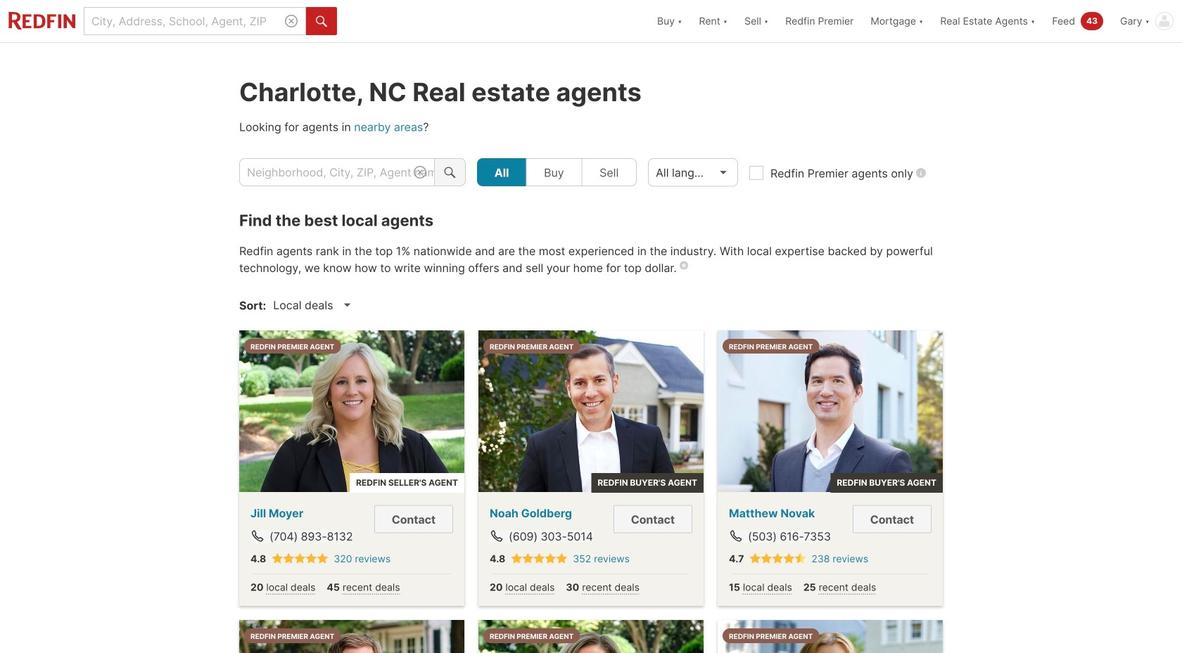 Task type: vqa. For each thing, say whether or not it's contained in the screenshot.
30- on the top of the page
no



Task type: locate. For each thing, give the bounding box(es) containing it.
Sell radio
[[581, 158, 637, 186]]

photo of noah goldberg image
[[478, 331, 704, 493]]

photo of matthew novak image
[[718, 331, 943, 493]]

rating 4.8 out of 5 element
[[272, 553, 328, 566], [511, 553, 567, 566]]

photo of jill moyer image
[[239, 331, 464, 493]]

2 rating 4.8 out of 5 element from the left
[[511, 553, 567, 566]]

search input image
[[285, 15, 298, 27], [414, 166, 426, 179]]

1 rating 4.8 out of 5 element from the left
[[272, 553, 328, 566]]

option group
[[477, 158, 637, 186]]

search input image left submit search image
[[285, 15, 298, 27]]

disclaimer image
[[680, 261, 688, 270]]

photo of lilliah moseley image
[[478, 621, 704, 654]]

City, Address, School, Agent, ZIP search field
[[84, 7, 306, 35]]

photo of corey stambaugh image
[[239, 621, 464, 654]]

1 vertical spatial search input image
[[414, 166, 426, 179]]

1 horizontal spatial search input image
[[414, 166, 426, 179]]

All radio
[[477, 158, 527, 186]]

0 horizontal spatial search input image
[[285, 15, 298, 27]]

1 horizontal spatial rating 4.8 out of 5 element
[[511, 553, 567, 566]]

Buy radio
[[526, 158, 582, 186]]

search input image left submit search icon
[[414, 166, 426, 179]]

search input image for neighborhood, city, zip, agent name 'search box'
[[414, 166, 426, 179]]

0 horizontal spatial rating 4.8 out of 5 element
[[272, 553, 328, 566]]

0 vertical spatial search input image
[[285, 15, 298, 27]]



Task type: describe. For each thing, give the bounding box(es) containing it.
Neighborhood, City, ZIP, Agent name search field
[[239, 158, 435, 186]]

submit search image
[[316, 16, 327, 27]]

rating 4.8 out of 5 element for photo of jill moyer at the left bottom of the page
[[272, 553, 328, 566]]

rating 4.8 out of 5 element for photo of noah goldberg
[[511, 553, 567, 566]]

search input image for city, address, school, agent, zip search box at the left of page
[[285, 15, 298, 27]]

rating 4.7 out of 5 element
[[750, 553, 806, 566]]

photo of michelle powers image
[[718, 621, 943, 654]]

submit search image
[[444, 167, 455, 179]]



